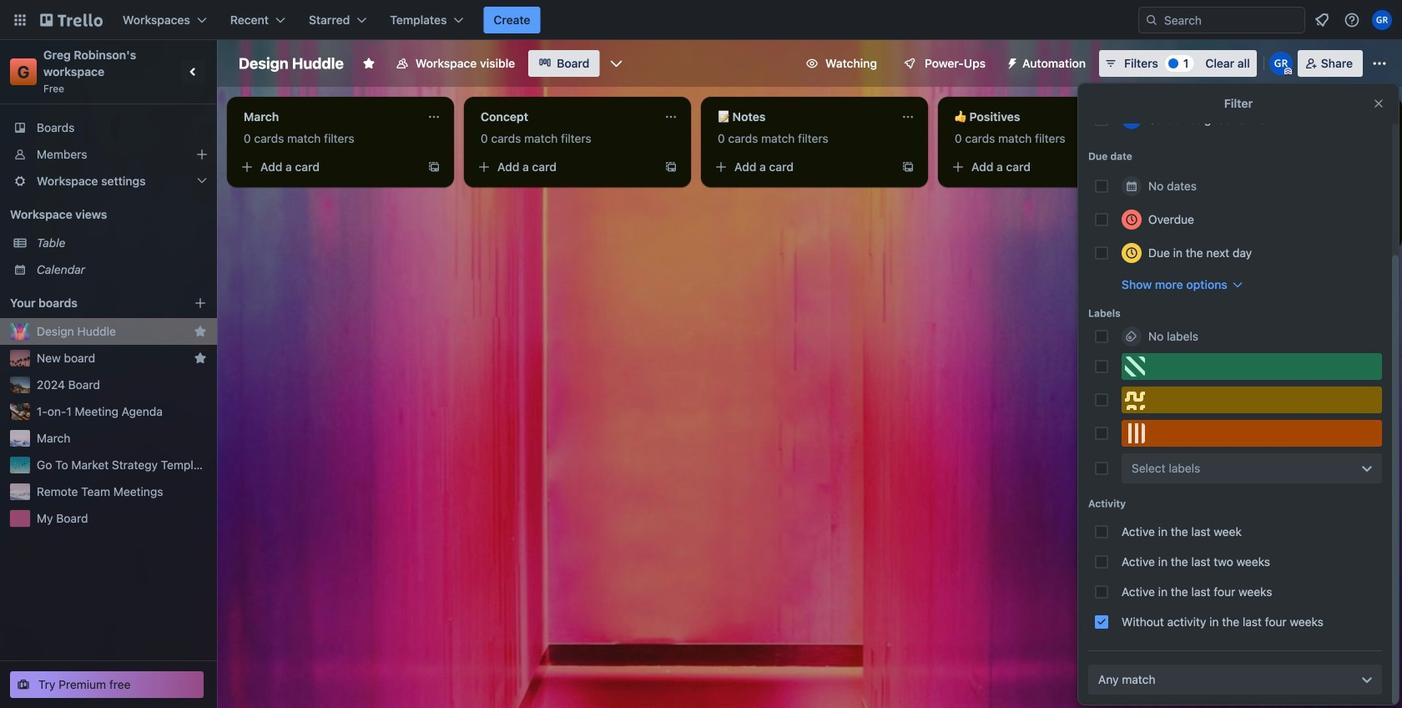 Task type: locate. For each thing, give the bounding box(es) containing it.
None text field
[[471, 104, 658, 130], [708, 104, 895, 130], [471, 104, 658, 130], [708, 104, 895, 130]]

search image
[[1146, 13, 1159, 27]]

1 horizontal spatial create from template… image
[[665, 160, 678, 174]]

back to home image
[[40, 7, 103, 33]]

create from template… image
[[428, 160, 441, 174], [665, 160, 678, 174], [902, 160, 915, 174]]

0 horizontal spatial create from template… image
[[428, 160, 441, 174]]

0 vertical spatial starred icon image
[[194, 325, 207, 338]]

sm image
[[1000, 50, 1023, 73]]

None checkbox
[[1192, 180, 1251, 200]]

customize views image
[[608, 55, 625, 72]]

2 horizontal spatial greg robinson (gregrobinson96) image
[[1373, 10, 1393, 30]]

3 create from template… image from the left
[[902, 160, 915, 174]]

2 horizontal spatial create from template… image
[[902, 160, 915, 174]]

close popover image
[[1373, 97, 1386, 110]]

1 vertical spatial greg robinson (gregrobinson96) image
[[1270, 52, 1293, 75]]

your boards with 8 items element
[[10, 293, 169, 313]]

0 horizontal spatial greg robinson (gregrobinson96) image
[[1122, 109, 1142, 129]]

Search field
[[1159, 8, 1305, 32]]

workspace navigation collapse icon image
[[182, 60, 205, 84]]

starred icon image
[[194, 325, 207, 338], [194, 352, 207, 365]]

greg robinson (gregrobinson96) image
[[1373, 10, 1393, 30], [1270, 52, 1293, 75], [1122, 109, 1142, 129]]

add board image
[[194, 296, 207, 310]]

1 vertical spatial starred icon image
[[194, 352, 207, 365]]

color: green, title: none element
[[1122, 353, 1383, 380]]

1 starred icon image from the top
[[194, 325, 207, 338]]

2 vertical spatial greg robinson (gregrobinson96) image
[[1122, 109, 1142, 129]]

None text field
[[234, 104, 421, 130], [945, 104, 1132, 130], [234, 104, 421, 130], [945, 104, 1132, 130]]



Task type: describe. For each thing, give the bounding box(es) containing it.
Board name text field
[[230, 50, 352, 77]]

2 starred icon image from the top
[[194, 352, 207, 365]]

2 create from template… image from the left
[[665, 160, 678, 174]]

0 vertical spatial greg robinson (gregrobinson96) image
[[1373, 10, 1393, 30]]

1 horizontal spatial greg robinson (gregrobinson96) image
[[1270, 52, 1293, 75]]

color: orange, title: none element
[[1122, 420, 1383, 447]]

this member is an admin of this board. image
[[1285, 68, 1293, 75]]

0 notifications image
[[1313, 10, 1333, 30]]

open information menu image
[[1344, 12, 1361, 28]]

primary element
[[0, 0, 1403, 40]]

color: yellow, title: none element
[[1122, 387, 1383, 413]]

show menu image
[[1372, 55, 1389, 72]]

1 create from template… image from the left
[[428, 160, 441, 174]]

star or unstar board image
[[362, 57, 376, 70]]



Task type: vqa. For each thing, say whether or not it's contained in the screenshot.
currently
no



